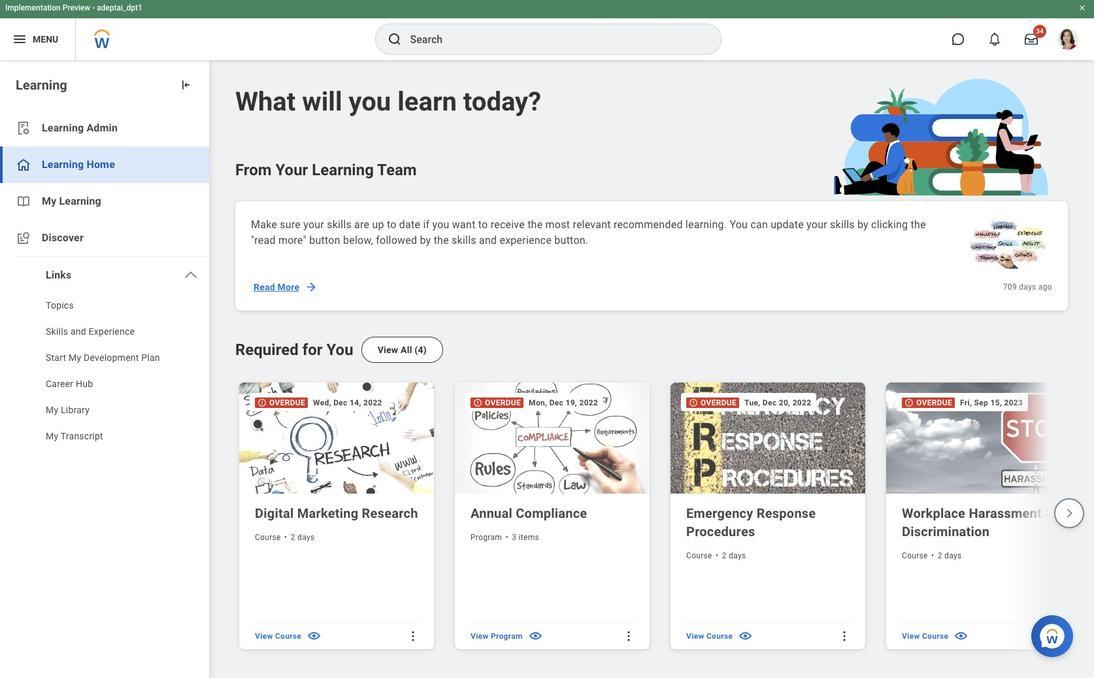 Task type: locate. For each thing, give the bounding box(es) containing it.
0 horizontal spatial your
[[304, 218, 324, 231]]

dec left 20,
[[763, 398, 777, 407]]

you
[[349, 86, 391, 117], [433, 218, 450, 231]]

to right the up
[[387, 218, 397, 231]]

what
[[235, 86, 296, 117]]

hub
[[76, 379, 93, 389]]

2 days
[[291, 533, 315, 542], [722, 551, 746, 560], [938, 551, 962, 560]]

start my development plan link
[[0, 346, 209, 372]]

1 horizontal spatial related actions vertical image
[[622, 630, 636, 643]]

learning for learning
[[16, 77, 67, 93]]

and right skills
[[71, 326, 86, 337]]

view for annual compliance
[[471, 632, 489, 641]]

skills and experience link
[[0, 320, 209, 346]]

discover link
[[0, 220, 209, 256]]

1 horizontal spatial by
[[858, 218, 869, 231]]

exclamation circle image for workplace harassment & discrimination
[[905, 398, 914, 408]]

dec for marketing
[[334, 398, 348, 407]]

workplace harassment & discrimination
[[902, 505, 1054, 539]]

1 dec from the left
[[334, 398, 348, 407]]

2 down procedures
[[722, 551, 727, 560]]

response
[[757, 505, 816, 521]]

1 vertical spatial by
[[420, 234, 431, 246]]

you right for
[[327, 341, 353, 359]]

the
[[528, 218, 543, 231], [911, 218, 926, 231], [434, 234, 449, 246]]

view course for digital marketing research
[[255, 632, 302, 641]]

2 horizontal spatial 2022
[[793, 398, 812, 407]]

my inside my transcript link
[[46, 431, 58, 441]]

1 horizontal spatial visible image
[[528, 629, 543, 644]]

dec
[[334, 398, 348, 407], [550, 398, 564, 407], [763, 398, 777, 407]]

0 horizontal spatial to
[[387, 218, 397, 231]]

learning down learning home
[[59, 195, 101, 207]]

procedures
[[687, 524, 755, 539]]

you right will
[[349, 86, 391, 117]]

implementation preview -   adeptai_dpt1
[[5, 3, 142, 12]]

2 to from the left
[[478, 218, 488, 231]]

overdue left fri,
[[917, 398, 953, 408]]

skills
[[327, 218, 352, 231], [830, 218, 855, 231], [452, 234, 476, 246]]

exclamation circle image left fri,
[[905, 398, 914, 408]]

tue,
[[745, 398, 761, 407]]

0 horizontal spatial visible image
[[307, 629, 322, 644]]

visible image for compliance
[[528, 629, 543, 644]]

preview
[[63, 3, 90, 12]]

inbox large image
[[1025, 33, 1038, 46]]

2 visible image from the left
[[528, 629, 543, 644]]

you
[[730, 218, 748, 231], [327, 341, 353, 359]]

2022 for compliance
[[580, 398, 598, 407]]

program
[[471, 533, 502, 542], [491, 632, 523, 641]]

0 vertical spatial you
[[730, 218, 748, 231]]

2 horizontal spatial view course
[[902, 632, 949, 641]]

you inside make sure your skills are up to date if you want to receive the most relevant recommended learning. you can update your skills by clicking the "read more" button below, followed by the skills and experience button.
[[730, 218, 748, 231]]

up
[[372, 218, 384, 231]]

0 horizontal spatial 2 days
[[291, 533, 315, 542]]

your up button
[[304, 218, 324, 231]]

read
[[254, 282, 275, 292]]

view course
[[255, 632, 302, 641], [687, 632, 733, 641], [902, 632, 949, 641]]

1 overdue from the left
[[269, 398, 305, 408]]

1 horizontal spatial 2 days
[[722, 551, 746, 560]]

my inside my library link
[[46, 405, 58, 415]]

learning home link
[[0, 146, 209, 183]]

dec left 19,
[[550, 398, 564, 407]]

skills
[[46, 326, 68, 337]]

skills up button
[[327, 218, 352, 231]]

course
[[255, 533, 281, 542], [687, 551, 713, 560], [902, 551, 928, 560], [275, 632, 302, 641], [707, 632, 733, 641], [922, 632, 949, 641]]

my for my library
[[46, 405, 58, 415]]

learning left admin
[[42, 122, 84, 134]]

learning up my learning
[[42, 158, 84, 171]]

0 horizontal spatial related actions vertical image
[[407, 630, 420, 643]]

3 dec from the left
[[763, 398, 777, 407]]

0 horizontal spatial the
[[434, 234, 449, 246]]

mon,
[[529, 398, 547, 407]]

plan
[[141, 352, 160, 363]]

0 horizontal spatial dec
[[334, 398, 348, 407]]

2 view course from the left
[[687, 632, 733, 641]]

1 horizontal spatial 2022
[[580, 398, 598, 407]]

1 visible image from the left
[[307, 629, 322, 644]]

the right clicking
[[911, 218, 926, 231]]

exclamation circle image
[[258, 398, 267, 408], [473, 398, 483, 408], [689, 398, 698, 408], [905, 398, 914, 408]]

followed
[[376, 234, 417, 246]]

menu
[[33, 34, 58, 44]]

skills and experience
[[46, 326, 135, 337]]

2 overdue from the left
[[485, 398, 521, 408]]

2 horizontal spatial related actions vertical image
[[838, 630, 851, 643]]

1 horizontal spatial your
[[807, 218, 828, 231]]

1 related actions vertical image from the left
[[407, 630, 420, 643]]

0 horizontal spatial 2022
[[363, 398, 382, 407]]

discover
[[42, 231, 84, 244]]

career
[[46, 379, 73, 389]]

workplace harassment & discrimination link
[[902, 504, 1068, 541]]

menu banner
[[0, 0, 1095, 60]]

days down procedures
[[729, 551, 746, 560]]

the up experience
[[528, 218, 543, 231]]

2 2022 from the left
[[580, 398, 598, 407]]

learning home
[[42, 158, 115, 171]]

my transcript link
[[0, 424, 209, 450]]

exclamation circle image down required
[[258, 398, 267, 408]]

2 down digital
[[291, 533, 295, 542]]

annual
[[471, 505, 513, 521]]

exclamation circle image left the mon,
[[473, 398, 483, 408]]

exclamation circle image for emergency response procedures
[[689, 398, 698, 408]]

2 horizontal spatial visible image
[[954, 629, 969, 644]]

1 horizontal spatial you
[[730, 218, 748, 231]]

make sure your skills are up to date if you want to receive the most relevant recommended learning. you can update your skills by clicking the "read more" button below, followed by the skills and experience button.
[[251, 218, 926, 246]]

development
[[84, 352, 139, 363]]

2 days down the marketing
[[291, 533, 315, 542]]

view for emergency response procedures
[[687, 632, 705, 641]]

learning for learning admin
[[42, 122, 84, 134]]

exclamation circle image for digital marketing research
[[258, 398, 267, 408]]

1 vertical spatial program
[[491, 632, 523, 641]]

0 horizontal spatial 2
[[291, 533, 295, 542]]

list containing learning admin
[[0, 110, 209, 450]]

2 days down discrimination
[[938, 551, 962, 560]]

1 vertical spatial you
[[433, 218, 450, 231]]

2 days for digital
[[291, 533, 315, 542]]

2022 right 20,
[[793, 398, 812, 407]]

list
[[0, 110, 209, 450], [0, 294, 209, 450], [235, 379, 1095, 653]]

my right book open icon
[[42, 195, 56, 207]]

view course for emergency response procedures
[[687, 632, 733, 641]]

button
[[309, 234, 341, 246]]

view course for workplace harassment & discrimination
[[902, 632, 949, 641]]

today?
[[463, 86, 541, 117]]

skills left clicking
[[830, 218, 855, 231]]

you right "if"
[[433, 218, 450, 231]]

3 overdue from the left
[[701, 398, 737, 408]]

1 horizontal spatial view course
[[687, 632, 733, 641]]

my inside my learning link
[[42, 195, 56, 207]]

overdue left the mon,
[[485, 398, 521, 408]]

learn
[[398, 86, 457, 117]]

learning down menu dropdown button
[[16, 77, 67, 93]]

0 horizontal spatial view course
[[255, 632, 302, 641]]

2022 right 19,
[[580, 398, 598, 407]]

2
[[291, 533, 295, 542], [722, 551, 727, 560], [938, 551, 943, 560]]

2 horizontal spatial dec
[[763, 398, 777, 407]]

1 2022 from the left
[[363, 398, 382, 407]]

related actions vertical image for procedures
[[838, 630, 851, 643]]

3 2022 from the left
[[793, 398, 812, 407]]

research
[[362, 505, 418, 521]]

visible image for marketing
[[307, 629, 322, 644]]

2 your from the left
[[807, 218, 828, 231]]

0 vertical spatial you
[[349, 86, 391, 117]]

1 horizontal spatial the
[[528, 218, 543, 231]]

my left transcript
[[46, 431, 58, 441]]

my library
[[46, 405, 90, 415]]

days left ago
[[1019, 282, 1037, 292]]

"read
[[251, 234, 276, 246]]

dec left 14,
[[334, 398, 348, 407]]

you inside make sure your skills are up to date if you want to receive the most relevant recommended learning. you can update your skills by clicking the "read more" button below, followed by the skills and experience button.
[[433, 218, 450, 231]]

skills down want
[[452, 234, 476, 246]]

to right want
[[478, 218, 488, 231]]

related actions vertical image
[[407, 630, 420, 643], [622, 630, 636, 643], [838, 630, 851, 643]]

my right the "start"
[[69, 352, 81, 363]]

view program
[[471, 632, 523, 641]]

2 exclamation circle image from the left
[[473, 398, 483, 408]]

to
[[387, 218, 397, 231], [478, 218, 488, 231]]

my left "library"
[[46, 405, 58, 415]]

implementation
[[5, 3, 61, 12]]

learning admin link
[[0, 110, 209, 146]]

visible image for harassment
[[954, 629, 969, 644]]

4 overdue from the left
[[917, 398, 953, 408]]

1 vertical spatial and
[[71, 326, 86, 337]]

mon, dec 19, 2022
[[529, 398, 598, 407]]

2 horizontal spatial 2 days
[[938, 551, 962, 560]]

by down "if"
[[420, 234, 431, 246]]

list containing topics
[[0, 294, 209, 450]]

0 horizontal spatial and
[[71, 326, 86, 337]]

34 button
[[1017, 25, 1047, 54]]

and down receive
[[479, 234, 497, 246]]

visible image
[[307, 629, 322, 644], [528, 629, 543, 644], [954, 629, 969, 644]]

overdue for emergency
[[701, 398, 737, 408]]

from your learning team
[[235, 161, 417, 179]]

transcript
[[61, 431, 103, 441]]

discrimination
[[902, 524, 990, 539]]

by left clicking
[[858, 218, 869, 231]]

3 related actions vertical image from the left
[[838, 630, 851, 643]]

what will you learn today?
[[235, 86, 541, 117]]

1 horizontal spatial and
[[479, 234, 497, 246]]

1 view course from the left
[[255, 632, 302, 641]]

days down the marketing
[[298, 533, 315, 542]]

adeptai_dpt1
[[97, 3, 142, 12]]

3 exclamation circle image from the left
[[689, 398, 698, 408]]

my
[[42, 195, 56, 207], [69, 352, 81, 363], [46, 405, 58, 415], [46, 431, 58, 441]]

709
[[1004, 282, 1017, 292]]

2 dec from the left
[[550, 398, 564, 407]]

1 horizontal spatial dec
[[550, 398, 564, 407]]

1 your from the left
[[304, 218, 324, 231]]

days
[[1019, 282, 1037, 292], [298, 533, 315, 542], [729, 551, 746, 560], [945, 551, 962, 560]]

2 horizontal spatial the
[[911, 218, 926, 231]]

0 vertical spatial and
[[479, 234, 497, 246]]

view
[[378, 345, 398, 355], [255, 632, 273, 641], [471, 632, 489, 641], [687, 632, 705, 641], [902, 632, 920, 641]]

days down discrimination
[[945, 551, 962, 560]]

0 horizontal spatial by
[[420, 234, 431, 246]]

overdue left wed,
[[269, 398, 305, 408]]

learning admin
[[42, 122, 118, 134]]

my library link
[[0, 398, 209, 424]]

my for my transcript
[[46, 431, 58, 441]]

career hub
[[46, 379, 93, 389]]

1 horizontal spatial you
[[433, 218, 450, 231]]

2 days for emergency
[[722, 551, 746, 560]]

1 exclamation circle image from the left
[[258, 398, 267, 408]]

2 days down procedures
[[722, 551, 746, 560]]

0 vertical spatial program
[[471, 533, 502, 542]]

topics link
[[0, 294, 209, 320]]

and inside list
[[71, 326, 86, 337]]

2022
[[363, 398, 382, 407], [580, 398, 598, 407], [793, 398, 812, 407]]

exclamation circle image left tue,
[[689, 398, 698, 408]]

you left can
[[730, 218, 748, 231]]

dec for compliance
[[550, 398, 564, 407]]

0 horizontal spatial you
[[327, 341, 353, 359]]

learning
[[16, 77, 67, 93], [42, 122, 84, 134], [42, 158, 84, 171], [312, 161, 374, 179], [59, 195, 101, 207]]

2022 right 14,
[[363, 398, 382, 407]]

3 visible image from the left
[[954, 629, 969, 644]]

1 horizontal spatial 2
[[722, 551, 727, 560]]

3 view course from the left
[[902, 632, 949, 641]]

2 horizontal spatial 2
[[938, 551, 943, 560]]

transformation import image
[[179, 78, 192, 92]]

most
[[546, 218, 570, 231]]

overdue left tue,
[[701, 398, 737, 408]]

2 for digital
[[291, 533, 295, 542]]

2 down discrimination
[[938, 551, 943, 560]]

emergency response procedures
[[687, 505, 816, 539]]

start
[[46, 352, 66, 363]]

1 horizontal spatial to
[[478, 218, 488, 231]]

the right followed
[[434, 234, 449, 246]]

4 exclamation circle image from the left
[[905, 398, 914, 408]]

your right the update
[[807, 218, 828, 231]]



Task type: vqa. For each thing, say whether or not it's contained in the screenshot.
the top acquisition
no



Task type: describe. For each thing, give the bounding box(es) containing it.
button.
[[555, 234, 589, 246]]

digital marketing research link
[[255, 504, 421, 522]]

my learning
[[42, 195, 101, 207]]

topics
[[46, 300, 74, 311]]

34
[[1036, 27, 1044, 35]]

2 related actions vertical image from the left
[[622, 630, 636, 643]]

for
[[302, 341, 323, 359]]

relevant
[[573, 218, 611, 231]]

3 items
[[512, 533, 539, 542]]

view all (4) button
[[361, 337, 443, 363]]

&
[[1046, 505, 1054, 521]]

below,
[[343, 234, 373, 246]]

report parameter image
[[16, 120, 31, 136]]

arrow right image
[[305, 280, 318, 294]]

team
[[377, 161, 417, 179]]

709 days ago
[[1004, 282, 1053, 292]]

items
[[519, 533, 539, 542]]

ago
[[1039, 282, 1053, 292]]

experience
[[89, 326, 135, 337]]

notifications large image
[[989, 33, 1002, 46]]

-
[[92, 3, 95, 12]]

skills g1d7b27a60_1920.jpg image
[[964, 217, 1053, 269]]

1 horizontal spatial skills
[[452, 234, 476, 246]]

overdue for digital
[[269, 398, 305, 408]]

learning right your
[[312, 161, 374, 179]]

2023
[[1005, 398, 1023, 407]]

harassment
[[969, 505, 1042, 521]]

2 for workplace
[[938, 551, 943, 560]]

1 to from the left
[[387, 218, 397, 231]]

dec for response
[[763, 398, 777, 407]]

chevron right image
[[1064, 507, 1076, 519]]

will
[[302, 86, 342, 117]]

2 for emergency
[[722, 551, 727, 560]]

days for workplace harassment & discrimination
[[945, 551, 962, 560]]

justify image
[[12, 31, 27, 47]]

Search Workday  search field
[[410, 25, 694, 54]]

my transcript
[[46, 431, 103, 441]]

0 horizontal spatial you
[[349, 86, 391, 117]]

0 vertical spatial by
[[858, 218, 869, 231]]

emergency response procedures link
[[687, 504, 853, 541]]

read more
[[254, 282, 300, 292]]

home
[[87, 158, 115, 171]]

2022 for marketing
[[363, 398, 382, 407]]

visible image
[[738, 629, 753, 644]]

want
[[452, 218, 476, 231]]

exclamation circle image for annual compliance
[[473, 398, 483, 408]]

emergency
[[687, 505, 754, 521]]

overdue for annual
[[485, 398, 521, 408]]

compliance
[[516, 505, 587, 521]]

book open image
[[16, 194, 31, 209]]

0 horizontal spatial skills
[[327, 218, 352, 231]]

view for workplace harassment & discrimination
[[902, 632, 920, 641]]

15,
[[991, 398, 1002, 407]]

required for you
[[235, 341, 353, 359]]

tue, dec 20, 2022
[[745, 398, 812, 407]]

2 days for workplace
[[938, 551, 962, 560]]

20,
[[779, 398, 791, 407]]

date
[[399, 218, 421, 231]]

update
[[771, 218, 804, 231]]

my for my learning
[[42, 195, 56, 207]]

annual compliance
[[471, 505, 587, 521]]

links
[[46, 269, 72, 281]]

sure
[[280, 218, 301, 231]]

read more button
[[246, 274, 323, 300]]

list containing digital marketing research
[[235, 379, 1095, 653]]

can
[[751, 218, 768, 231]]

19,
[[566, 398, 577, 407]]

wed,
[[313, 398, 331, 407]]

digital marketing research
[[255, 505, 418, 521]]

career hub link
[[0, 372, 209, 398]]

3
[[512, 533, 517, 542]]

2 horizontal spatial skills
[[830, 218, 855, 231]]

more"
[[279, 234, 307, 246]]

workplace
[[902, 505, 966, 521]]

and inside make sure your skills are up to date if you want to receive the most relevant recommended learning. you can update your skills by clicking the "read more" button below, followed by the skills and experience button.
[[479, 234, 497, 246]]

view for digital marketing research
[[255, 632, 273, 641]]

admin
[[87, 122, 118, 134]]

days for emergency response procedures
[[729, 551, 746, 560]]

links button
[[0, 257, 209, 294]]

1 vertical spatial you
[[327, 341, 353, 359]]

from
[[235, 161, 272, 179]]

related actions vertical image for research
[[407, 630, 420, 643]]

learning.
[[686, 218, 727, 231]]

sep
[[975, 398, 989, 407]]

make
[[251, 218, 277, 231]]

if
[[423, 218, 430, 231]]

fri,
[[961, 398, 972, 407]]

my learning link
[[0, 183, 209, 220]]

digital
[[255, 505, 294, 521]]

learning for learning home
[[42, 158, 84, 171]]

are
[[354, 218, 370, 231]]

profile logan mcneil image
[[1058, 29, 1079, 52]]

library
[[61, 405, 90, 415]]

close environment banner image
[[1079, 4, 1087, 12]]

days for digital marketing research
[[298, 533, 315, 542]]

my inside start my development plan link
[[69, 352, 81, 363]]

start my development plan
[[46, 352, 160, 363]]

your
[[276, 161, 308, 179]]

fri, sep 15, 2023
[[961, 398, 1023, 407]]

experience
[[500, 234, 552, 246]]

2022 for response
[[793, 398, 812, 407]]

annual compliance link
[[471, 504, 637, 522]]

overdue for workplace
[[917, 398, 953, 408]]

home image
[[16, 157, 31, 173]]

recommended
[[614, 218, 683, 231]]

chevron up image
[[183, 267, 199, 283]]

14,
[[350, 398, 361, 407]]

clicking
[[872, 218, 908, 231]]

search image
[[387, 31, 402, 47]]

all
[[401, 345, 412, 355]]

required
[[235, 341, 299, 359]]

marketing
[[297, 505, 359, 521]]

(4)
[[415, 345, 427, 355]]

view inside button
[[378, 345, 398, 355]]



